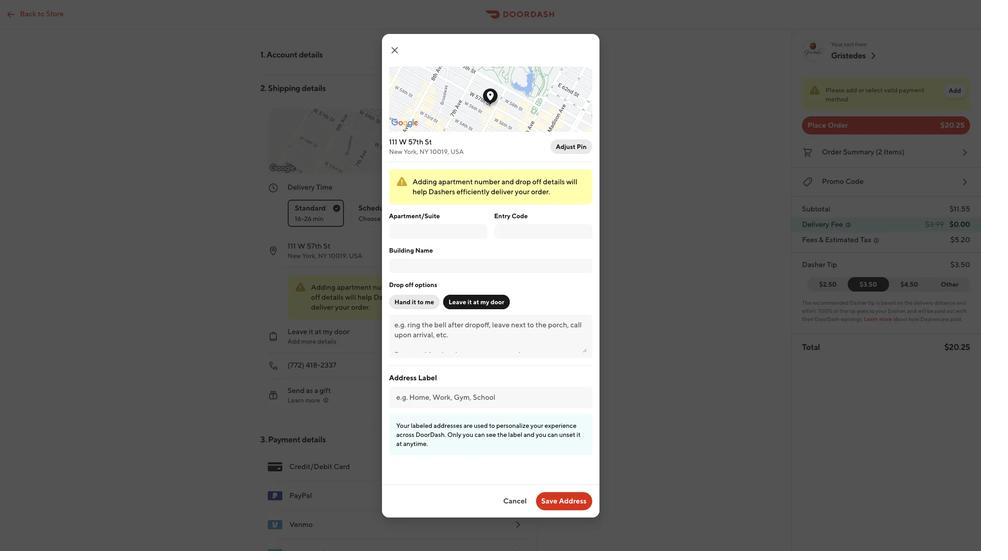 Task type: locate. For each thing, give the bounding box(es) containing it.
10019, inside 111 w 57th st new york, ny 10019, usa
[[430, 148, 450, 155]]

my for leave it at my door
[[481, 299, 490, 306]]

more for learn more about how dashers are paid.
[[880, 316, 893, 323]]

deliver up leave it at my door add more details
[[311, 303, 334, 312]]

0 horizontal spatial $3.50
[[860, 281, 878, 288]]

can down the experience
[[548, 432, 558, 439]]

0 vertical spatial york,
[[404, 148, 419, 155]]

w for 111 w 57th st new york, ny 10019, usa
[[399, 138, 407, 146]]

your inside your labeled addresses are used to personalize your experience across doordash. only you can see the label and you can unset it at anytime.
[[397, 423, 410, 430]]

1 add new payment method image from the top
[[513, 491, 524, 502]]

57th inside 111 w 57th st new york, ny 10019, usa
[[409, 138, 424, 146]]

0 horizontal spatial order.
[[351, 303, 370, 312]]

help for the bottom adding apartment number and drop off details will help dashers efficiently deliver your order. status
[[358, 293, 372, 302]]

delivery up standard
[[288, 183, 315, 192]]

2 horizontal spatial dashers
[[921, 316, 941, 323]]

2 add new payment method image from the top
[[513, 549, 524, 552]]

0 vertical spatial your
[[832, 41, 844, 48]]

entry
[[495, 212, 511, 220]]

leave inside leave it at my door button
[[449, 299, 467, 306]]

add new payment method image
[[513, 520, 524, 531]]

1 vertical spatial adding
[[311, 283, 336, 292]]

dashers
[[429, 188, 456, 196], [374, 293, 400, 302], [921, 316, 941, 323]]

details down adjust
[[543, 178, 565, 186]]

you
[[463, 432, 474, 439], [536, 432, 547, 439]]

address left label
[[389, 374, 417, 383]]

efficiently inside "button"
[[402, 293, 435, 302]]

0 vertical spatial off
[[533, 178, 542, 186]]

learn down goes
[[865, 316, 879, 323]]

leave right me
[[449, 299, 467, 306]]

None radio
[[352, 200, 437, 227]]

$3.50
[[951, 261, 971, 269], [860, 281, 878, 288]]

order right place
[[829, 121, 849, 130]]

it
[[412, 299, 417, 306], [468, 299, 472, 306], [309, 328, 314, 337], [577, 432, 581, 439]]

place
[[808, 121, 827, 130]]

to inside your labeled addresses are used to personalize your experience across doordash. only you can see the label and you can unset it at anytime.
[[490, 423, 495, 430]]

cart
[[845, 41, 855, 48]]

$20.25
[[941, 121, 966, 130], [945, 343, 971, 352]]

menu
[[261, 453, 531, 552]]

save address
[[542, 497, 587, 506]]

None radio
[[288, 200, 344, 227]]

at up e.g. ring the bell after dropoff, leave next to the porch, call upon arrival, etc.

do not add order changes or requests here. text field
[[474, 299, 480, 306]]

$11.55
[[950, 205, 971, 214]]

dashers down drop
[[374, 293, 400, 302]]

1 horizontal spatial tip
[[869, 300, 876, 307]]

york,
[[404, 148, 419, 155], [302, 253, 317, 260]]

door inside leave it at my door add more details
[[335, 328, 350, 337]]

add new payment method image down add new payment method icon
[[513, 549, 524, 552]]

$3.50 up is
[[860, 281, 878, 288]]

st inside 111 w 57th st new york,  ny 10019,  usa
[[324, 242, 331, 251]]

drop up entry code
[[516, 178, 531, 186]]

w inside 111 w 57th st new york, ny 10019, usa
[[399, 138, 407, 146]]

0 horizontal spatial apartment
[[337, 283, 372, 292]]

1 horizontal spatial dashers
[[429, 188, 456, 196]]

you right only
[[463, 432, 474, 439]]

will
[[567, 178, 578, 186], [345, 293, 356, 302], [919, 308, 927, 315]]

it up the (772) 418-2337
[[309, 328, 314, 337]]

1 horizontal spatial help
[[413, 188, 428, 196]]

to up see
[[490, 423, 495, 430]]

it right unset in the bottom right of the page
[[577, 432, 581, 439]]

3. payment details
[[261, 435, 326, 445]]

0 vertical spatial number
[[475, 178, 501, 186]]

2. shipping
[[261, 83, 301, 93]]

my up e.g. ring the bell after dropoff, leave next to the porch, call upon arrival, etc.

do not add order changes or requests here. text field
[[481, 299, 490, 306]]

card
[[334, 463, 350, 472]]

send
[[288, 387, 305, 396]]

venmo
[[290, 521, 313, 530]]

tip up earnings.
[[850, 308, 856, 315]]

0 horizontal spatial w
[[298, 242, 305, 251]]

gift
[[320, 387, 331, 396]]

1 vertical spatial add new payment method image
[[513, 549, 524, 552]]

0 horizontal spatial your
[[397, 423, 410, 430]]

your left the experience
[[531, 423, 544, 430]]

details up 2337
[[318, 338, 337, 346]]

adding up later on the left
[[413, 178, 437, 186]]

order. inside "button"
[[351, 303, 370, 312]]

how
[[910, 316, 920, 323]]

0 vertical spatial min
[[511, 183, 524, 192]]

1 horizontal spatial dasher
[[851, 300, 868, 307]]

1 horizontal spatial a
[[382, 215, 386, 223]]

at up the 418-
[[315, 328, 322, 337]]

w
[[399, 138, 407, 146], [298, 242, 305, 251]]

order.
[[532, 188, 551, 196], [351, 303, 370, 312]]

0 horizontal spatial efficiently
[[402, 293, 435, 302]]

dasher left tip
[[803, 261, 826, 269]]

usa inside 111 w 57th st new york,  ny 10019,  usa
[[349, 253, 363, 260]]

0 horizontal spatial at
[[315, 328, 322, 337]]

a inside radio
[[382, 215, 386, 223]]

your inside the recommended dasher tip is based on the delivery distance and effort. 100% of the tip goes to your dasher, and will be paid out with their doordash earnings.
[[876, 308, 887, 315]]

of
[[834, 308, 839, 315]]

add right 'payment' on the top right of the page
[[950, 87, 962, 94]]

adding
[[413, 178, 437, 186], [311, 283, 336, 292]]

111 down powered by google image
[[389, 138, 398, 146]]

code
[[846, 177, 865, 186], [512, 212, 528, 220]]

their
[[803, 316, 814, 323]]

help left hand
[[358, 293, 372, 302]]

learn for learn more about how dashers are paid.
[[865, 316, 879, 323]]

dialog
[[330, 0, 678, 518]]

at for leave it at my door
[[474, 299, 480, 306]]

learn inside button
[[288, 397, 304, 405]]

0 horizontal spatial 10019,
[[329, 253, 348, 260]]

order. left hand
[[351, 303, 370, 312]]

to right goes
[[870, 308, 875, 315]]

$20.25 down paid.
[[945, 343, 971, 352]]

0 horizontal spatial 111
[[288, 242, 296, 251]]

order
[[829, 121, 849, 130], [823, 148, 843, 156]]

earnings.
[[842, 316, 864, 323]]

16–26 min up entry code
[[491, 183, 524, 192]]

10019, inside 111 w 57th st new york,  ny 10019,  usa
[[329, 253, 348, 260]]

at down the across
[[397, 441, 402, 448]]

more down dasher,
[[880, 316, 893, 323]]

learn more
[[288, 397, 320, 405]]

0 vertical spatial address
[[389, 374, 417, 383]]

16–26 inside 'option group'
[[295, 215, 312, 223]]

close image
[[389, 45, 400, 56]]

door inside button
[[491, 299, 505, 306]]

1 vertical spatial number
[[373, 283, 399, 292]]

2 can from the left
[[548, 432, 558, 439]]

2 you from the left
[[536, 432, 547, 439]]

are inside your labeled addresses are used to personalize your experience across doordash. only you can see the label and you can unset it at anytime.
[[464, 423, 473, 430]]

1 horizontal spatial at
[[397, 441, 402, 448]]

gristedes
[[832, 51, 867, 60]]

a
[[382, 215, 386, 223], [315, 387, 318, 396]]

doordash.
[[416, 432, 447, 439]]

status
[[803, 78, 971, 111]]

1 horizontal spatial are
[[942, 316, 950, 323]]

$3.50 up other
[[951, 261, 971, 269]]

other
[[942, 281, 960, 288]]

adding apartment number and drop off details will help dashers efficiently deliver your order. button
[[288, 275, 496, 320]]

0 vertical spatial will
[[567, 178, 578, 186]]

at inside leave it at my door add more details
[[315, 328, 322, 337]]

usa inside 111 w 57th st new york, ny 10019, usa
[[451, 148, 464, 155]]

1 horizontal spatial usa
[[451, 148, 464, 155]]

based
[[882, 300, 897, 307]]

on
[[898, 300, 904, 307]]

and inside "button"
[[400, 283, 413, 292]]

1 can from the left
[[475, 432, 485, 439]]

it right me
[[468, 299, 472, 306]]

order left summary
[[823, 148, 843, 156]]

your up learn more link
[[876, 308, 887, 315]]

2 vertical spatial more
[[306, 397, 320, 405]]

at inside button
[[474, 299, 480, 306]]

$4.50 button
[[884, 278, 931, 292]]

(772)
[[288, 361, 305, 370]]

0 horizontal spatial 57th
[[307, 242, 322, 251]]

1 vertical spatial drop
[[414, 283, 430, 292]]

57th inside 111 w 57th st new york,  ny 10019,  usa
[[307, 242, 322, 251]]

code inside button
[[846, 177, 865, 186]]

new inside 111 w 57th st new york,  ny 10019,  usa
[[288, 253, 301, 260]]

details up leave it at my door add more details
[[322, 293, 344, 302]]

address right save
[[559, 497, 587, 506]]

1 vertical spatial my
[[323, 328, 333, 337]]

adding down 111 w 57th st new york,  ny 10019,  usa
[[311, 283, 336, 292]]

1 horizontal spatial can
[[548, 432, 558, 439]]

0 vertical spatial a
[[382, 215, 386, 223]]

it for leave it at my door add more details
[[309, 328, 314, 337]]

min
[[511, 183, 524, 192], [313, 215, 324, 223]]

0 horizontal spatial add
[[288, 338, 300, 346]]

items)
[[885, 148, 905, 156]]

dasher up goes
[[851, 300, 868, 307]]

111 inside 111 w 57th st new york,  ny 10019,  usa
[[288, 242, 296, 251]]

0 horizontal spatial help
[[358, 293, 372, 302]]

1 vertical spatial address
[[559, 497, 587, 506]]

1 horizontal spatial apartment
[[439, 178, 473, 186]]

1 vertical spatial york,
[[302, 253, 317, 260]]

back
[[20, 9, 36, 18]]

to inside the recommended dasher tip is based on the delivery distance and effort. 100% of the tip goes to your dasher, and will be paid out with their doordash earnings.
[[870, 308, 875, 315]]

1 vertical spatial 111
[[288, 242, 296, 251]]

1 vertical spatial help
[[358, 293, 372, 302]]

promo code
[[823, 177, 865, 186]]

back to store link
[[0, 5, 69, 23]]

1 vertical spatial code
[[512, 212, 528, 220]]

w down standard
[[298, 242, 305, 251]]

can down used
[[475, 432, 485, 439]]

$20.25 down add button
[[941, 121, 966, 130]]

w down powered by google image
[[399, 138, 407, 146]]

leave inside leave it at my door add more details
[[288, 328, 308, 337]]

the right on at the right
[[905, 300, 914, 307]]

0 horizontal spatial leave
[[288, 328, 308, 337]]

0 horizontal spatial can
[[475, 432, 485, 439]]

0 horizontal spatial door
[[335, 328, 350, 337]]

york, inside 111 w 57th st new york,  ny 10019,  usa
[[302, 253, 317, 260]]

my inside leave it at my door add more details
[[323, 328, 333, 337]]

0 vertical spatial code
[[846, 177, 865, 186]]

drop up hand it to me button
[[414, 283, 430, 292]]

your up the across
[[397, 423, 410, 430]]

and right label
[[524, 432, 535, 439]]

help for adding apartment number and drop off details will help dashers efficiently deliver your order. status within dialog
[[413, 188, 428, 196]]

your for your labeled addresses are used to personalize your experience across doordash. only you can see the label and you can unset it at anytime.
[[397, 423, 410, 430]]

it inside leave it at my door add more details
[[309, 328, 314, 337]]

are left used
[[464, 423, 473, 430]]

learn for learn more
[[288, 397, 304, 405]]

0 vertical spatial new
[[389, 148, 403, 155]]

experience
[[545, 423, 577, 430]]

the right of
[[840, 308, 849, 315]]

none radio containing standard
[[288, 200, 344, 227]]

1 horizontal spatial address
[[559, 497, 587, 506]]

e.g. ring the bell after dropoff, leave next to the porch, call upon arrival, etc.

Do not add order changes or requests here. text field
[[395, 320, 587, 353]]

0 horizontal spatial off
[[311, 293, 321, 302]]

dasher
[[803, 261, 826, 269], [851, 300, 868, 307]]

door up e.g. ring the bell after dropoff, leave next to the porch, call upon arrival, etc.

do not add order changes or requests here. text field
[[491, 299, 505, 306]]

and up entry code
[[502, 178, 514, 186]]

details up the credit/debit
[[302, 435, 326, 445]]

dashers up apartment/suite
[[429, 188, 456, 196]]

it inside your labeled addresses are used to personalize your experience across doordash. only you can see the label and you can unset it at anytime.
[[577, 432, 581, 439]]

number up entry
[[475, 178, 501, 186]]

min up entry code
[[511, 183, 524, 192]]

leave up (772)
[[288, 328, 308, 337]]

your inside "button"
[[335, 303, 350, 312]]

min down standard
[[313, 215, 324, 223]]

code right promo
[[846, 177, 865, 186]]

0 horizontal spatial tip
[[850, 308, 856, 315]]

0 vertical spatial add new payment method image
[[513, 491, 524, 502]]

to inside button
[[418, 299, 424, 306]]

you down the experience
[[536, 432, 547, 439]]

add inside button
[[950, 87, 962, 94]]

ny for 111 w 57th st new york,  ny 10019,  usa
[[318, 253, 327, 260]]

1 horizontal spatial will
[[567, 178, 578, 186]]

16–26 down standard
[[295, 215, 312, 223]]

details
[[299, 50, 323, 59], [302, 83, 326, 93], [543, 178, 565, 186], [322, 293, 344, 302], [318, 338, 337, 346], [302, 435, 326, 445]]

16–26 up entry
[[491, 183, 510, 192]]

1 horizontal spatial you
[[536, 432, 547, 439]]

ny inside 111 w 57th st new york, ny 10019, usa
[[420, 148, 429, 155]]

the inside your labeled addresses are used to personalize your experience across doordash. only you can see the label and you can unset it at anytime.
[[498, 432, 507, 439]]

option group
[[288, 193, 524, 227]]

leave it at my door add more details
[[288, 328, 350, 346]]

and up hand
[[400, 283, 413, 292]]

order. up entry code text box
[[532, 188, 551, 196]]

add new payment method image
[[513, 491, 524, 502], [513, 549, 524, 552]]

york, inside 111 w 57th st new york, ny 10019, usa
[[404, 148, 419, 155]]

none radio containing schedule for later
[[352, 200, 437, 227]]

code for promo code
[[846, 177, 865, 186]]

1 vertical spatial your
[[397, 423, 410, 430]]

1 horizontal spatial door
[[491, 299, 505, 306]]

your up leave it at my door add more details
[[335, 303, 350, 312]]

ny for 111 w 57th st new york, ny 10019, usa
[[420, 148, 429, 155]]

a left the time
[[382, 215, 386, 223]]

at inside your labeled addresses are used to personalize your experience across doordash. only you can see the label and you can unset it at anytime.
[[397, 441, 402, 448]]

1 horizontal spatial 10019,
[[430, 148, 450, 155]]

add new payment method image up add new payment method icon
[[513, 491, 524, 502]]

it inside button
[[468, 299, 472, 306]]

it right hand
[[412, 299, 417, 306]]

fees & estimated
[[803, 236, 860, 244]]

apartment
[[439, 178, 473, 186], [337, 283, 372, 292]]

your left cart
[[832, 41, 844, 48]]

dashers down be
[[921, 316, 941, 323]]

1 vertical spatial order
[[823, 148, 843, 156]]

0 vertical spatial more
[[880, 316, 893, 323]]

0 vertical spatial 57th
[[409, 138, 424, 146]]

your up entry code
[[515, 188, 530, 196]]

save address button
[[536, 493, 593, 511]]

0 vertical spatial adding apartment number and drop off details will help dashers efficiently deliver your order. status
[[389, 169, 593, 204]]

111 w 57th st new york, ny 10019, usa
[[389, 138, 464, 155]]

unset
[[560, 432, 576, 439]]

1 vertical spatial leave
[[288, 328, 308, 337]]

1 horizontal spatial efficiently
[[457, 188, 490, 196]]

new for 111 w 57th st new york, ny 10019, usa
[[389, 148, 403, 155]]

my for leave it at my door add more details
[[323, 328, 333, 337]]

will inside "button"
[[345, 293, 356, 302]]

order summary (2 items) button
[[803, 146, 971, 160]]

0 horizontal spatial the
[[498, 432, 507, 439]]

0 vertical spatial $20.25
[[941, 121, 966, 130]]

0 horizontal spatial min
[[313, 215, 324, 223]]

drop
[[516, 178, 531, 186], [414, 283, 430, 292]]

delivery
[[288, 183, 315, 192], [803, 220, 830, 229]]

choose a time
[[359, 215, 400, 223]]

your cart from
[[832, 41, 868, 48]]

$5.20
[[951, 236, 971, 244]]

apartment inside "button"
[[337, 283, 372, 292]]

more down as
[[306, 397, 320, 405]]

summary
[[844, 148, 875, 156]]

apartment/suite
[[389, 212, 440, 220]]

1 vertical spatial tip
[[850, 308, 856, 315]]

my up 2337
[[323, 328, 333, 337]]

1 horizontal spatial number
[[475, 178, 501, 186]]

57th down powered by google image
[[409, 138, 424, 146]]

w inside 111 w 57th st new york,  ny 10019,  usa
[[298, 242, 305, 251]]

0 vertical spatial adding
[[413, 178, 437, 186]]

0 vertical spatial 16–26 min
[[491, 183, 524, 192]]

number up hand
[[373, 283, 399, 292]]

1 vertical spatial $3.50
[[860, 281, 878, 288]]

2 horizontal spatial will
[[919, 308, 927, 315]]

1 horizontal spatial order.
[[532, 188, 551, 196]]

adding apartment number and drop off details will help dashers efficiently deliver your order. inside "button"
[[311, 283, 435, 312]]

0 horizontal spatial a
[[315, 387, 318, 396]]

new inside 111 w 57th st new york, ny 10019, usa
[[389, 148, 403, 155]]

1 horizontal spatial add
[[950, 87, 962, 94]]

1 vertical spatial 57th
[[307, 242, 322, 251]]

can
[[475, 432, 485, 439], [548, 432, 558, 439]]

1 vertical spatial dasher
[[851, 300, 868, 307]]

111 inside 111 w 57th st new york, ny 10019, usa
[[389, 138, 398, 146]]

1 vertical spatial are
[[464, 423, 473, 430]]

w for 111 w 57th st new york,  ny 10019,  usa
[[298, 242, 305, 251]]

menu containing credit/debit card
[[261, 453, 531, 552]]

leave for leave it at my door add more details
[[288, 328, 308, 337]]

your inside your labeled addresses are used to personalize your experience across doordash. only you can see the label and you can unset it at anytime.
[[531, 423, 544, 430]]

1 horizontal spatial deliver
[[491, 188, 514, 196]]

more up the (772) 418-2337
[[301, 338, 316, 346]]

57th down standard
[[307, 242, 322, 251]]

0 horizontal spatial usa
[[349, 253, 363, 260]]

entry code
[[495, 212, 528, 220]]

it for hand it to me
[[412, 299, 417, 306]]

map region
[[330, 0, 678, 230]]

1 vertical spatial add
[[288, 338, 300, 346]]

help up later on the left
[[413, 188, 428, 196]]

0 vertical spatial learn
[[865, 316, 879, 323]]

a right as
[[315, 387, 318, 396]]

deliver up entry
[[491, 188, 514, 196]]

0 vertical spatial add
[[950, 87, 962, 94]]

to left me
[[418, 299, 424, 306]]

door up 2337
[[335, 328, 350, 337]]

order inside button
[[823, 148, 843, 156]]

your
[[832, 41, 844, 48], [397, 423, 410, 430]]

1 vertical spatial adding apartment number and drop off details will help dashers efficiently deliver your order.
[[311, 283, 435, 312]]

100%
[[819, 308, 833, 315]]

57th for 111 w 57th st new york,  ny 10019,  usa
[[307, 242, 322, 251]]

help inside dialog
[[413, 188, 428, 196]]

my
[[481, 299, 490, 306], [323, 328, 333, 337]]

1 horizontal spatial your
[[832, 41, 844, 48]]

0 vertical spatial drop
[[516, 178, 531, 186]]

tax
[[861, 236, 872, 244]]

add up (772)
[[288, 338, 300, 346]]

cancel
[[504, 497, 527, 506]]

the right see
[[498, 432, 507, 439]]

help inside "button"
[[358, 293, 372, 302]]

adding apartment number and drop off details will help dashers efficiently deliver your order. status
[[389, 169, 593, 204], [288, 275, 496, 320]]

0 vertical spatial 111
[[389, 138, 398, 146]]

1 vertical spatial 16–26 min
[[295, 215, 324, 223]]

details inside "button"
[[322, 293, 344, 302]]

add
[[950, 87, 962, 94], [288, 338, 300, 346]]

the
[[905, 300, 914, 307], [840, 308, 849, 315], [498, 432, 507, 439]]

tip left is
[[869, 300, 876, 307]]

tip amount option group
[[808, 278, 971, 292]]

across
[[397, 432, 415, 439]]

payment
[[900, 87, 925, 94]]

1 horizontal spatial 111
[[389, 138, 398, 146]]

code right entry
[[512, 212, 528, 220]]

be
[[928, 308, 934, 315]]

1 horizontal spatial w
[[399, 138, 407, 146]]

st inside 111 w 57th st new york, ny 10019, usa
[[425, 138, 432, 146]]

are down paid
[[942, 316, 950, 323]]

1 vertical spatial st
[[324, 242, 331, 251]]

more
[[880, 316, 893, 323], [301, 338, 316, 346], [306, 397, 320, 405]]

only
[[448, 432, 462, 439]]

add new payment method button
[[261, 540, 531, 552]]

111 down standard
[[288, 242, 296, 251]]

0 horizontal spatial dashers
[[374, 293, 400, 302]]

more inside button
[[306, 397, 320, 405]]

my inside button
[[481, 299, 490, 306]]

usa for 111 w 57th st new york, ny 10019, usa
[[451, 148, 464, 155]]

choose
[[359, 215, 381, 223]]

efficiently
[[457, 188, 490, 196], [402, 293, 435, 302]]

learn down send
[[288, 397, 304, 405]]

it inside button
[[412, 299, 417, 306]]

later
[[403, 204, 418, 213]]

1. account details
[[261, 50, 323, 59]]

dasher tip
[[803, 261, 838, 269]]

2 vertical spatial the
[[498, 432, 507, 439]]

delivery down subtotal
[[803, 220, 830, 229]]

0 vertical spatial at
[[474, 299, 480, 306]]

door for leave it at my door add more details
[[335, 328, 350, 337]]

ny inside 111 w 57th st new york,  ny 10019,  usa
[[318, 253, 327, 260]]

16–26 min down standard
[[295, 215, 324, 223]]



Task type: describe. For each thing, give the bounding box(es) containing it.
10019, for 111 w 57th st new york, ny 10019, usa
[[430, 148, 450, 155]]

standard
[[295, 204, 326, 213]]

dialog containing 111 w 57th st
[[330, 0, 678, 518]]

option group containing standard
[[288, 193, 524, 227]]

111 for 111 w 57th st new york, ny 10019, usa
[[389, 138, 398, 146]]

10019, for 111 w 57th st new york,  ny 10019,  usa
[[329, 253, 348, 260]]

used
[[474, 423, 488, 430]]

Entry Code text field
[[498, 227, 589, 236]]

label
[[419, 374, 437, 383]]

Other button
[[930, 278, 971, 292]]

add
[[847, 87, 858, 94]]

send as a gift
[[288, 387, 331, 396]]

effort.
[[803, 308, 818, 315]]

fee
[[832, 220, 844, 229]]

1 horizontal spatial 16–26 min
[[491, 183, 524, 192]]

building name
[[389, 247, 433, 254]]

please add or select valid payment method
[[826, 87, 925, 103]]

drop
[[389, 281, 404, 289]]

show menu image
[[268, 460, 282, 475]]

add new payment method image inside button
[[513, 549, 524, 552]]

2 horizontal spatial the
[[905, 300, 914, 307]]

your labeled addresses are used to personalize your experience across doordash. only you can see the label and you can unset it at anytime.
[[397, 423, 581, 448]]

recommended
[[813, 300, 849, 307]]

number inside "button"
[[373, 283, 399, 292]]

drop inside "button"
[[414, 283, 430, 292]]

or
[[859, 87, 865, 94]]

label
[[509, 432, 523, 439]]

dasher inside the recommended dasher tip is based on the delivery distance and effort. 100% of the tip goes to your dasher, and will be paid out with their doordash earnings.
[[851, 300, 868, 307]]

0 vertical spatial dashers
[[429, 188, 456, 196]]

0 vertical spatial deliver
[[491, 188, 514, 196]]

to right back
[[38, 9, 45, 18]]

add button
[[944, 83, 967, 98]]

usa for 111 w 57th st new york,  ny 10019,  usa
[[349, 253, 363, 260]]

2. shipping details
[[261, 83, 326, 93]]

more for learn more
[[306, 397, 320, 405]]

$4.50
[[901, 281, 919, 288]]

$3.50 inside button
[[860, 281, 878, 288]]

subtotal
[[803, 205, 831, 214]]

2 vertical spatial dashers
[[921, 316, 941, 323]]

personalize
[[497, 423, 530, 430]]

schedule for later
[[359, 204, 418, 213]]

dashers inside "button"
[[374, 293, 400, 302]]

details right 1. account
[[299, 50, 323, 59]]

time
[[317, 183, 333, 192]]

time
[[387, 215, 400, 223]]

cancel button
[[498, 493, 533, 511]]

learn more button
[[288, 396, 330, 405]]

deliver inside "button"
[[311, 303, 334, 312]]

it for leave it at my door
[[468, 299, 472, 306]]

16–26 min inside option
[[295, 215, 324, 223]]

york, for 111 w 57th st new york,  ny 10019,  usa
[[302, 253, 317, 260]]

save
[[542, 497, 558, 506]]

credit/debit
[[290, 463, 333, 472]]

111 w 57th st new york,  ny 10019,  usa
[[288, 242, 363, 260]]

0 vertical spatial dasher
[[803, 261, 826, 269]]

labeled
[[411, 423, 433, 430]]

&
[[820, 236, 824, 244]]

and inside your labeled addresses are used to personalize your experience across doordash. only you can see the label and you can unset it at anytime.
[[524, 432, 535, 439]]

method
[[826, 96, 849, 103]]

adjust pin button
[[551, 139, 593, 154]]

status containing please add or select valid payment method
[[803, 78, 971, 111]]

york, for 111 w 57th st new york, ny 10019, usa
[[404, 148, 419, 155]]

building
[[389, 247, 414, 254]]

hand
[[395, 299, 411, 306]]

address inside save address button
[[559, 497, 587, 506]]

min inside 'option group'
[[313, 215, 324, 223]]

(772) 418-2337 button
[[261, 354, 524, 379]]

st for 111 w 57th st new york,  ny 10019,  usa
[[324, 242, 331, 251]]

adding apartment number and drop off details will help dashers efficiently deliver your order. status inside dialog
[[389, 169, 593, 204]]

2337
[[321, 361, 337, 370]]

none radio inside 'option group'
[[288, 200, 344, 227]]

new for 111 w 57th st new york,  ny 10019,  usa
[[288, 253, 301, 260]]

and up the learn more about how dashers are paid.
[[908, 308, 918, 315]]

learn more about how dashers are paid.
[[865, 316, 963, 323]]

57th for 111 w 57th st new york, ny 10019, usa
[[409, 138, 424, 146]]

door for leave it at my door
[[491, 299, 505, 306]]

1 vertical spatial $20.25
[[945, 343, 971, 352]]

(2
[[877, 148, 883, 156]]

$3.99
[[926, 220, 945, 229]]

0 vertical spatial $3.50
[[951, 261, 971, 269]]

code for entry code
[[512, 212, 528, 220]]

(772) 418-2337
[[288, 361, 337, 370]]

your for your cart from
[[832, 41, 844, 48]]

delivery time
[[288, 183, 333, 192]]

0 vertical spatial tip
[[869, 300, 876, 307]]

0 vertical spatial order
[[829, 121, 849, 130]]

and up with
[[957, 300, 967, 307]]

options
[[415, 281, 438, 289]]

pin
[[577, 143, 587, 150]]

promo
[[823, 177, 845, 186]]

add inside leave it at my door add more details
[[288, 338, 300, 346]]

at for leave it at my door add more details
[[315, 328, 322, 337]]

is
[[877, 300, 881, 307]]

1 you from the left
[[463, 432, 474, 439]]

estimated
[[826, 236, 860, 244]]

leave it at my door button
[[444, 295, 510, 310]]

$0.00
[[950, 220, 971, 229]]

1 horizontal spatial min
[[511, 183, 524, 192]]

back to store
[[20, 9, 64, 18]]

1 vertical spatial off
[[406, 281, 414, 289]]

1 vertical spatial adding apartment number and drop off details will help dashers efficiently deliver your order. status
[[288, 275, 496, 320]]

1. account
[[261, 50, 298, 59]]

off inside "button"
[[311, 293, 321, 302]]

none radio inside 'option group'
[[352, 200, 437, 227]]

promo code button
[[803, 175, 971, 190]]

hand it to me button
[[389, 295, 440, 310]]

schedule
[[359, 204, 390, 213]]

st for 111 w 57th st new york, ny 10019, usa
[[425, 138, 432, 146]]

1 vertical spatial a
[[315, 387, 318, 396]]

0 vertical spatial adding apartment number and drop off details will help dashers efficiently deliver your order.
[[413, 178, 578, 196]]

leave it at my door
[[449, 299, 505, 306]]

goes
[[857, 308, 869, 315]]

delivery for delivery
[[803, 220, 830, 229]]

me
[[425, 299, 434, 306]]

3. payment
[[261, 435, 301, 445]]

paid
[[935, 308, 946, 315]]

details right the 2. shipping
[[302, 83, 326, 93]]

paid.
[[951, 316, 963, 323]]

details inside leave it at my door add more details
[[318, 338, 337, 346]]

adding inside "button"
[[311, 283, 336, 292]]

0 vertical spatial are
[[942, 316, 950, 323]]

418-
[[306, 361, 321, 370]]

drop off options
[[389, 281, 438, 289]]

adjust
[[556, 143, 576, 150]]

learn more link
[[865, 316, 893, 323]]

will inside the recommended dasher tip is based on the delivery distance and effort. 100% of the tip goes to your dasher, and will be paid out with their doordash earnings.
[[919, 308, 927, 315]]

out
[[947, 308, 956, 315]]

order summary (2 items)
[[823, 148, 905, 156]]

as
[[306, 387, 313, 396]]

order. inside dialog
[[532, 188, 551, 196]]

doordash
[[815, 316, 840, 323]]

delivery for delivery time
[[288, 183, 315, 192]]

fees
[[803, 236, 818, 244]]

1 horizontal spatial adding
[[413, 178, 437, 186]]

please
[[826, 87, 846, 94]]

distance
[[935, 300, 956, 307]]

more inside leave it at my door add more details
[[301, 338, 316, 346]]

the recommended dasher tip is based on the delivery distance and effort. 100% of the tip goes to your dasher, and will be paid out with their doordash earnings.
[[803, 300, 968, 323]]

111 for 111 w 57th st new york,  ny 10019,  usa
[[288, 242, 296, 251]]

$3.50 button
[[849, 278, 890, 292]]

leave for leave it at my door
[[449, 299, 467, 306]]

dasher,
[[889, 308, 907, 315]]

1 horizontal spatial the
[[840, 308, 849, 315]]

$2.50 button
[[808, 278, 855, 292]]

1 horizontal spatial 16–26
[[491, 183, 510, 192]]

powered by google image
[[392, 119, 418, 128]]

from
[[856, 41, 868, 48]]

with
[[957, 308, 968, 315]]

total
[[803, 343, 821, 352]]

Address Label text field
[[397, 393, 585, 403]]

name
[[416, 247, 433, 254]]

the
[[803, 300, 812, 307]]



Task type: vqa. For each thing, say whether or not it's contained in the screenshot.
rightmost at
yes



